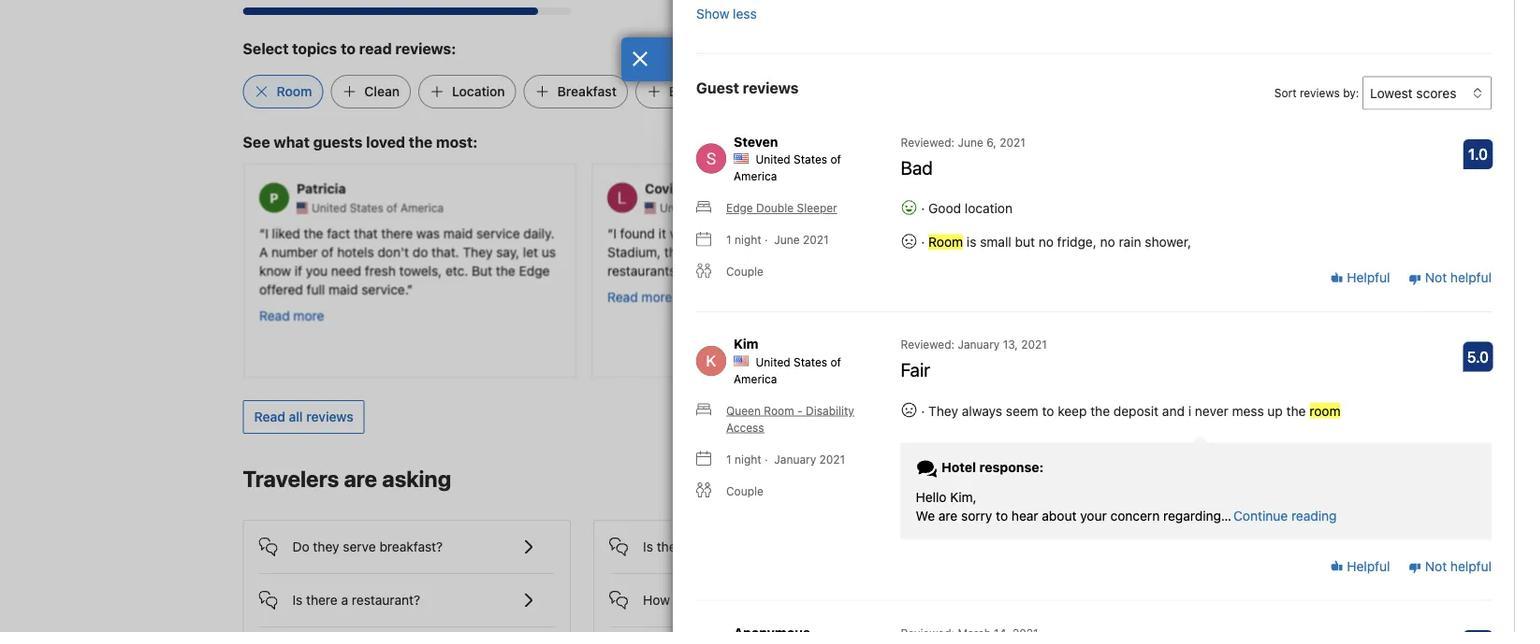 Task type: locate. For each thing, give the bounding box(es) containing it.
reviewed: june 6, 2021
[[901, 136, 1026, 149]]

was up the that.
[[416, 225, 440, 240]]

2 united states of america image from the left
[[644, 202, 656, 213]]

i inside " i found it very conveniently located to yankee stadium, the cloisters and many delicious restaurants.
[[613, 225, 616, 240]]

1 horizontal spatial liked
[[955, 281, 983, 297]]

is up how
[[643, 539, 653, 555]]

0 vertical spatial there
[[381, 225, 412, 240]]

i
[[1189, 403, 1192, 419]]

2 horizontal spatial read more button
[[955, 343, 1020, 362]]

travelers
[[243, 466, 339, 492]]

0 vertical spatial helpful
[[1344, 270, 1391, 286]]

not helpful for first not helpful button from the bottom of the list of reviews region
[[1422, 559, 1492, 574]]

united states of america image
[[993, 202, 1004, 213]]

couple up is there a spa? button
[[726, 485, 764, 498]]

up
[[1268, 403, 1283, 419]]

1 horizontal spatial no
[[1100, 234, 1116, 250]]

2 not helpful button from the top
[[1409, 558, 1492, 576]]

0 vertical spatial june
[[958, 136, 984, 149]]

of up disability
[[831, 356, 841, 369]]

1 vertical spatial is
[[293, 593, 303, 608]]

is there a spa? button
[[610, 521, 906, 559]]

0 vertical spatial room
[[277, 84, 312, 99]]

reviewed: up fair
[[901, 338, 955, 351]]

patricia
[[296, 181, 346, 196]]

united
[[756, 153, 791, 166], [311, 201, 346, 214], [659, 201, 694, 214], [1008, 201, 1043, 214], [756, 356, 791, 369]]

reviews for sort
[[1300, 86, 1340, 100]]

" i found it very conveniently located to yankee stadium, the cloisters and many delicious restaurants.
[[607, 225, 886, 278]]

states up · room is small but no fridge, no rain shower,
[[1046, 201, 1079, 214]]

fair
[[901, 359, 931, 381]]

pay?
[[762, 593, 790, 608]]

1 united states of america image from the left
[[296, 202, 307, 213]]

do inside " i liked the fact that there was maid service daily. a number of hotels don't do that.  they say, let us know if you need fresh towels, etc.  but the edge offered full maid service.
[[412, 244, 428, 259]]

reviewed: for bad
[[901, 136, 955, 149]]

was right staff
[[1182, 225, 1205, 240]]

queen room - disability access link
[[696, 402, 878, 436]]

edge inside " i liked the fact that there was maid service daily. a number of hotels don't do that.  they say, let us know if you need fresh towels, etc.  but the edge offered full maid service.
[[519, 262, 549, 278]]

america up 1 night · june 2021
[[748, 201, 792, 214]]

0 vertical spatial we
[[1211, 262, 1231, 278]]

2 horizontal spatial more
[[989, 345, 1020, 360]]

read more down anyone.
[[955, 345, 1020, 360]]

0 horizontal spatial united states of america image
[[296, 202, 307, 213]]

1 horizontal spatial they
[[929, 403, 959, 419]]

2 vertical spatial more
[[989, 345, 1020, 360]]

very down eric
[[1107, 262, 1133, 278]]

read down the restaurants.
[[607, 289, 638, 304]]

1 vertical spatial very
[[1183, 244, 1209, 259]]

keep
[[1058, 403, 1087, 419]]

liked down "helpful,"
[[955, 281, 983, 297]]

states for coviello's united states of america icon
[[698, 201, 731, 214]]

1 vertical spatial edge
[[519, 262, 549, 278]]

helpful button
[[1331, 269, 1391, 288], [1331, 558, 1391, 576]]

2 horizontal spatial room
[[929, 234, 963, 250]]

helpful
[[1344, 270, 1391, 286], [1344, 559, 1391, 574]]

no left rain
[[1100, 234, 1116, 250]]

1 horizontal spatial united states of america image
[[644, 202, 656, 213]]

we up the thanksgiving
[[1211, 262, 1231, 278]]

1 vertical spatial room
[[929, 234, 963, 250]]

not helpful for second not helpful button from the bottom of the list of reviews region
[[1422, 270, 1492, 286]]

to inside '" everything was wonderful. the staff was amazing. luis, dominic and eric were very helpful, professional and very informative. we liked it so much we reserved it for thanksgiving weekend. i would recommend this hotel to anyone. loved it.'
[[1198, 300, 1210, 315]]

conveniently
[[699, 225, 775, 240]]

liked inside '" everything was wonderful. the staff was amazing. luis, dominic and eric were very helpful, professional and very informative. we liked it so much we reserved it for thanksgiving weekend. i would recommend this hotel to anyone. loved it.'
[[955, 281, 983, 297]]

0 vertical spatial january
[[958, 338, 1000, 351]]

reviews right all
[[306, 409, 354, 425]]

reviewed:
[[901, 136, 955, 149], [901, 338, 955, 351]]

more for i liked the fact that there was maid service daily. a number of hotels don't do that.  they say, let us know if you need fresh towels, etc.  but the edge offered full maid service.
[[293, 307, 324, 323]]

2 helpful from the top
[[1344, 559, 1391, 574]]

night for bad
[[735, 233, 762, 246]]

1 vertical spatial liked
[[955, 281, 983, 297]]

america up the that.
[[400, 201, 443, 214]]

2 not helpful from the top
[[1422, 559, 1492, 574]]

1 vertical spatial more
[[293, 307, 324, 323]]

2021
[[1000, 136, 1026, 149], [803, 233, 829, 246], [1022, 338, 1047, 351], [820, 453, 845, 466]]

that
[[353, 225, 377, 240]]

hello kim, we are sorry to hear about your concern regarding… continue reading
[[916, 489, 1337, 524]]

0 horizontal spatial read more
[[259, 307, 324, 323]]

room for queen room - disability access
[[764, 404, 794, 417]]

0 horizontal spatial a
[[341, 593, 348, 608]]

2 vertical spatial there
[[306, 593, 338, 608]]

0 horizontal spatial read more button
[[259, 306, 324, 325]]

" up a
[[259, 225, 265, 240]]

united states of america image for coviello
[[644, 202, 656, 213]]

2 horizontal spatial reviews
[[1300, 86, 1340, 100]]

hear
[[1012, 508, 1039, 524]]

united for united states of america image at top right
[[1008, 201, 1043, 214]]

more for i found it very conveniently located to yankee stadium, the cloisters and many delicious restaurants.
[[641, 289, 672, 304]]

united down kim
[[756, 356, 791, 369]]

1 vertical spatial not
[[1425, 559, 1447, 574]]

is for is there a spa?
[[643, 539, 653, 555]]

1 vertical spatial 1
[[726, 453, 732, 466]]

2 vertical spatial very
[[1107, 262, 1133, 278]]

2021 right the 6,
[[1000, 136, 1026, 149]]

maid up the that.
[[443, 225, 472, 240]]

reviews
[[743, 78, 799, 96], [1300, 86, 1340, 100], [306, 409, 354, 425]]

0 vertical spatial not helpful button
[[1409, 269, 1492, 288]]

there down they
[[306, 593, 338, 608]]

travelers are asking
[[243, 466, 451, 492]]

and inside " i found it very conveniently located to yankee stadium, the cloisters and many delicious restaurants.
[[744, 244, 766, 259]]

reviews left by:
[[1300, 86, 1340, 100]]

0 horizontal spatial edge
[[519, 262, 549, 278]]

guests
[[313, 133, 363, 151]]

1 vertical spatial read more
[[259, 307, 324, 323]]

very up informative.
[[1183, 244, 1209, 259]]

reviews right guest on the left top of the page
[[743, 78, 799, 96]]

i left pay?
[[755, 593, 758, 608]]

" inside " i found it very conveniently located to yankee stadium, the cloisters and many delicious restaurants.
[[607, 225, 613, 240]]

0 vertical spatial helpful button
[[1331, 269, 1391, 288]]

united states of america up that
[[311, 201, 443, 214]]

" inside " i liked the fact that there was maid service daily. a number of hotels don't do that.  they say, let us know if you need fresh towels, etc.  but the edge offered full maid service.
[[259, 225, 265, 240]]

0 horizontal spatial no
[[1039, 234, 1054, 250]]

of up sleeper
[[831, 153, 841, 166]]

0 horizontal spatial "
[[259, 225, 265, 240]]

the right up
[[1287, 403, 1306, 419]]

1 horizontal spatial more
[[641, 289, 672, 304]]

more down the restaurants.
[[641, 289, 672, 304]]

more
[[641, 289, 672, 304], [293, 307, 324, 323], [989, 345, 1020, 360]]

2 couple from the top
[[726, 485, 764, 498]]

more for everything was wonderful. the staff was amazing. luis, dominic and eric were very helpful, professional and very informative. we liked it so much we reserved it for thanksgiving weekend. i would recommend this hotel to anyone. loved it.
[[989, 345, 1020, 360]]

0 vertical spatial maid
[[443, 225, 472, 240]]

edge down let
[[519, 262, 549, 278]]

united right united states of america image at top right
[[1008, 201, 1043, 214]]

6,
[[987, 136, 997, 149]]

0 horizontal spatial it
[[658, 225, 666, 240]]

edge double sleeper link
[[696, 200, 837, 217]]

2 1 from the top
[[726, 453, 732, 466]]

1 not helpful from the top
[[1422, 270, 1492, 286]]

a
[[692, 539, 699, 555], [341, 593, 348, 608]]

small
[[980, 234, 1012, 250]]

hotels
[[337, 244, 374, 259]]

double
[[756, 202, 794, 215]]

us
[[541, 244, 556, 259]]

read more button down offered
[[259, 306, 324, 325]]

1 horizontal spatial read more button
[[607, 287, 672, 306]]

· left is
[[921, 234, 925, 250]]

and left i
[[1162, 403, 1185, 419]]

0 horizontal spatial january
[[774, 453, 816, 466]]

0 vertical spatial 1
[[726, 233, 732, 246]]

do up towels,
[[412, 244, 428, 259]]

2 horizontal spatial there
[[657, 539, 688, 555]]

close image
[[632, 51, 649, 66]]

1 helpful button from the top
[[1331, 269, 1391, 288]]

they
[[462, 244, 492, 259], [929, 403, 959, 419]]

was up luis,
[[1029, 225, 1053, 240]]

reviewed: for fair
[[901, 338, 955, 351]]

read down anyone.
[[955, 345, 986, 360]]

1 helpful from the top
[[1344, 270, 1391, 286]]

· they always seem to keep the deposit and i never mess up the room
[[918, 403, 1341, 419]]

2021 down disability
[[820, 453, 845, 466]]

i up a
[[265, 225, 268, 240]]

1 horizontal spatial reviews
[[743, 78, 799, 96]]

0 vertical spatial is
[[643, 539, 653, 555]]

helpful button for first not helpful button from the bottom of the list of reviews region
[[1331, 558, 1391, 576]]

is for is there a restaurant?
[[293, 593, 303, 608]]

0 horizontal spatial there
[[306, 593, 338, 608]]

more down loved
[[989, 345, 1020, 360]]

" left is
[[955, 225, 961, 240]]

1 vertical spatial are
[[939, 508, 958, 524]]

2021 down loved
[[1022, 338, 1047, 351]]

a left restaurant?
[[341, 593, 348, 608]]

1 " from the left
[[259, 225, 265, 240]]

all
[[289, 409, 303, 425]]

1 horizontal spatial edge
[[726, 202, 753, 215]]

i inside button
[[755, 593, 758, 608]]

it inside " i found it very conveniently located to yankee stadium, the cloisters and many delicious restaurants.
[[658, 225, 666, 240]]

1.0
[[1468, 145, 1488, 163]]

scored 5.0 element
[[1463, 342, 1493, 372]]

do they serve breakfast? button
[[259, 521, 555, 559]]

read for everything was wonderful. the staff was amazing. luis, dominic and eric were very helpful, professional and very informative. we liked it so much we reserved it for thanksgiving weekend. i would recommend this hotel to anyone. loved it.
[[955, 345, 986, 360]]

good
[[929, 201, 961, 216]]

united states of america up edge double sleeper
[[734, 153, 841, 183]]

delicious
[[806, 244, 860, 259]]

2 not from the top
[[1425, 559, 1447, 574]]

read more down offered
[[259, 307, 324, 323]]

2 vertical spatial read more
[[955, 345, 1020, 360]]

i left found
[[613, 225, 616, 240]]

1 horizontal spatial we
[[1211, 262, 1231, 278]]

0 horizontal spatial they
[[462, 244, 492, 259]]

free wifi 9.0 meter
[[243, 7, 571, 15]]

when
[[700, 593, 732, 608]]

mess
[[1232, 403, 1264, 419]]

it right found
[[658, 225, 666, 240]]

i up loved
[[1016, 300, 1020, 315]]

0 horizontal spatial more
[[293, 307, 324, 323]]

read more button down the restaurants.
[[607, 287, 672, 306]]

room down topics
[[277, 84, 312, 99]]

january down the queen room - disability access
[[774, 453, 816, 466]]

couple for fair
[[726, 485, 764, 498]]

"
[[407, 281, 413, 297]]

· down fair
[[921, 403, 925, 419]]

1 vertical spatial night
[[735, 453, 762, 466]]

a left spa? at the left bottom
[[692, 539, 699, 555]]

2 " from the left
[[607, 225, 613, 240]]

united states of america image
[[296, 202, 307, 213], [644, 202, 656, 213]]

continue
[[1234, 508, 1288, 524]]

room inside the queen room - disability access
[[764, 404, 794, 417]]

1 horizontal spatial room
[[764, 404, 794, 417]]

read more for everything was wonderful. the staff was amazing. luis, dominic and eric were very helpful, professional and very informative. we liked it so much we reserved it for thanksgiving weekend. i would recommend this hotel to anyone. loved it.
[[955, 345, 1020, 360]]

2 no from the left
[[1100, 234, 1116, 250]]

1 horizontal spatial "
[[607, 225, 613, 240]]

helpful
[[1451, 270, 1492, 286], [1451, 559, 1492, 574]]

edge double sleeper
[[726, 202, 837, 215]]

1 vertical spatial helpful button
[[1331, 558, 1391, 576]]

liked up number
[[272, 225, 300, 240]]

1 vertical spatial a
[[341, 593, 348, 608]]

2 helpful button from the top
[[1331, 558, 1391, 576]]

1 was from the left
[[416, 225, 440, 240]]

2 vertical spatial room
[[764, 404, 794, 417]]

0 vertical spatial very
[[669, 225, 695, 240]]

2 horizontal spatial read more
[[955, 345, 1020, 360]]

is there a spa?
[[643, 539, 731, 555]]

january
[[958, 338, 1000, 351], [774, 453, 816, 466]]

" for " i liked the fact that there was maid service daily. a number of hotels don't do that.  they say, let us know if you need fresh towels, etc.  but the edge offered full maid service.
[[259, 225, 265, 240]]

2 horizontal spatial was
[[1182, 225, 1205, 240]]

to down the thanksgiving
[[1198, 300, 1210, 315]]

read more button
[[607, 287, 672, 306], [259, 306, 324, 325], [955, 343, 1020, 362]]

1 horizontal spatial there
[[381, 225, 412, 240]]

2 horizontal spatial very
[[1183, 244, 1209, 259]]

0 horizontal spatial is
[[293, 593, 303, 608]]

0 vertical spatial liked
[[272, 225, 300, 240]]

they inside list of reviews region
[[929, 403, 959, 419]]

united states of america up wonderful.
[[1008, 201, 1140, 214]]

read more for i found it very conveniently located to yankee stadium, the cloisters and many delicious restaurants.
[[607, 289, 672, 304]]

is down do
[[293, 593, 303, 608]]

helpful button for second not helpful button from the bottom of the list of reviews region
[[1331, 269, 1391, 288]]

2 night from the top
[[735, 453, 762, 466]]

united states of america image down coviello
[[644, 202, 656, 213]]

recommend
[[1063, 300, 1135, 315]]

guest
[[696, 78, 739, 96]]

0 horizontal spatial liked
[[272, 225, 300, 240]]

they up but
[[462, 244, 492, 259]]

0 horizontal spatial very
[[669, 225, 695, 240]]

1 horizontal spatial is
[[643, 539, 653, 555]]

is
[[643, 539, 653, 555], [293, 593, 303, 608]]

1 horizontal spatial read more
[[607, 289, 672, 304]]

read down offered
[[259, 307, 289, 323]]

1 horizontal spatial do
[[736, 593, 751, 608]]

1
[[726, 233, 732, 246], [726, 453, 732, 466]]

room left -
[[764, 404, 794, 417]]

june
[[958, 136, 984, 149], [774, 233, 800, 246]]

states up sleeper
[[794, 153, 828, 166]]

do right when
[[736, 593, 751, 608]]

" i liked the fact that there was maid service daily. a number of hotels don't do that.  they say, let us know if you need fresh towels, etc.  but the edge offered full maid service.
[[259, 225, 556, 297]]

read more button for i liked the fact that there was maid service daily. a number of hotels don't do that.  they say, let us know if you need fresh towels, etc.  but the edge offered full maid service.
[[259, 306, 324, 325]]

1 vertical spatial we
[[916, 508, 935, 524]]

staff
[[1151, 225, 1178, 240]]

couple down cloisters
[[726, 265, 764, 278]]

queen room - disability access
[[726, 404, 854, 434]]

1 vertical spatial they
[[929, 403, 959, 419]]

1 1 from the top
[[726, 233, 732, 246]]

the inside " i found it very conveniently located to yankee stadium, the cloisters and many delicious restaurants.
[[664, 244, 684, 259]]

united for coviello's united states of america icon
[[659, 201, 694, 214]]

2 reviewed: from the top
[[901, 338, 955, 351]]

how and when do i pay?
[[643, 593, 790, 608]]

united states of america for patricia's united states of america icon
[[311, 201, 443, 214]]

p
[[269, 190, 278, 205]]

" inside '" everything was wonderful. the staff was amazing. luis, dominic and eric were very helpful, professional and very informative. we liked it so much we reserved it for thanksgiving weekend. i would recommend this hotel to anyone. loved it.'
[[955, 225, 961, 240]]

read
[[607, 289, 638, 304], [259, 307, 289, 323], [955, 345, 986, 360], [254, 409, 285, 425]]

reviews:
[[396, 40, 456, 57]]

1 vertical spatial maid
[[328, 281, 358, 297]]

rain
[[1119, 234, 1142, 250]]

read more down the restaurants.
[[607, 289, 672, 304]]

there inside " i liked the fact that there was maid service daily. a number of hotels don't do that.  they say, let us know if you need fresh towels, etc.  but the edge offered full maid service.
[[381, 225, 412, 240]]

13,
[[1003, 338, 1018, 351]]

of up wonderful.
[[1083, 201, 1093, 214]]

the
[[1124, 225, 1147, 240]]

room left is
[[929, 234, 963, 250]]

the up the restaurants.
[[664, 244, 684, 259]]

1 vertical spatial helpful
[[1451, 559, 1492, 574]]

0 vertical spatial reviewed:
[[901, 136, 955, 149]]

1 vertical spatial helpful
[[1344, 559, 1391, 574]]

and down conveniently
[[744, 244, 766, 259]]

helpful for first not helpful button from the bottom of the list of reviews region
[[1451, 559, 1492, 574]]

maid down need
[[328, 281, 358, 297]]

1 night from the top
[[735, 233, 762, 246]]

helpful,
[[955, 262, 1000, 278]]

read more button down anyone.
[[955, 343, 1020, 362]]

1 couple from the top
[[726, 265, 764, 278]]

1 horizontal spatial june
[[958, 136, 984, 149]]

are down kim,
[[939, 508, 958, 524]]

do
[[412, 244, 428, 259], [736, 593, 751, 608]]

is there a restaurant? button
[[259, 575, 555, 612]]

2 helpful from the top
[[1451, 559, 1492, 574]]

1 reviewed: from the top
[[901, 136, 955, 149]]

offered
[[259, 281, 303, 297]]

0 vertical spatial couple
[[726, 265, 764, 278]]

room
[[277, 84, 312, 99], [929, 234, 963, 250], [764, 404, 794, 417]]

0 vertical spatial not helpful
[[1422, 270, 1492, 286]]

edge inside list of reviews region
[[726, 202, 753, 215]]

1 vertical spatial couple
[[726, 485, 764, 498]]

fridge,
[[1057, 234, 1097, 250]]

select
[[243, 40, 289, 57]]

reviewed: up bad at the top
[[901, 136, 955, 149]]

it left for
[[1130, 281, 1138, 297]]

1 night · january 2021
[[726, 453, 845, 466]]

hotel
[[1164, 300, 1194, 315]]

reviews for guest
[[743, 78, 799, 96]]

united down patricia
[[311, 201, 346, 214]]

0 vertical spatial they
[[462, 244, 492, 259]]

america up the
[[1096, 201, 1140, 214]]

always
[[962, 403, 1003, 419]]

1 helpful from the top
[[1451, 270, 1492, 286]]

" everything was wonderful. the staff was amazing. luis, dominic and eric were very helpful, professional and very informative. we liked it so much we reserved it for thanksgiving weekend. i would recommend this hotel to anyone. loved it.
[[955, 225, 1242, 334]]

0 horizontal spatial was
[[416, 225, 440, 240]]

edge up conveniently
[[726, 202, 753, 215]]

are left asking on the left of the page
[[344, 466, 377, 492]]

1 horizontal spatial are
[[939, 508, 958, 524]]

"
[[259, 225, 265, 240], [607, 225, 613, 240], [955, 225, 961, 240]]

cloisters
[[687, 244, 740, 259]]

2021 down sleeper
[[803, 233, 829, 246]]

topics
[[292, 40, 337, 57]]

0 horizontal spatial we
[[916, 508, 935, 524]]

and inside list of reviews region
[[1162, 403, 1185, 419]]

1 vertical spatial there
[[657, 539, 688, 555]]

breakfast
[[558, 84, 617, 99]]

united down 'steven'
[[756, 153, 791, 166]]

0 vertical spatial night
[[735, 233, 762, 246]]

2 horizontal spatial "
[[955, 225, 961, 240]]

we inside hello kim, we are sorry to hear about your concern regarding… continue reading
[[916, 508, 935, 524]]

" for " everything was wonderful. the staff was amazing. luis, dominic and eric were very helpful, professional and very informative. we liked it so much we reserved it for thanksgiving weekend. i would recommend this hotel to anyone. loved it.
[[955, 225, 961, 240]]

" left found
[[607, 225, 613, 240]]

· left the good
[[921, 201, 925, 216]]

·
[[921, 201, 925, 216], [765, 233, 768, 246], [921, 234, 925, 250], [921, 403, 925, 419], [765, 453, 768, 466]]

states up conveniently
[[698, 201, 731, 214]]

0 horizontal spatial reviews
[[306, 409, 354, 425]]

night
[[735, 233, 762, 246], [735, 453, 762, 466]]

liked inside " i liked the fact that there was maid service daily. a number of hotels don't do that.  they say, let us know if you need fresh towels, etc.  but the edge offered full maid service.
[[272, 225, 300, 240]]

1 vertical spatial not helpful button
[[1409, 558, 1492, 576]]

0 vertical spatial a
[[692, 539, 699, 555]]

3 " from the left
[[955, 225, 961, 240]]

united down coviello
[[659, 201, 694, 214]]

united states of america up conveniently
[[659, 201, 792, 214]]

1 horizontal spatial a
[[692, 539, 699, 555]]

very up cloisters
[[669, 225, 695, 240]]

1 horizontal spatial january
[[958, 338, 1000, 351]]



Task type: vqa. For each thing, say whether or not it's contained in the screenshot.
Travelers Are Asking
yes



Task type: describe. For each thing, give the bounding box(es) containing it.
need
[[331, 262, 361, 278]]

if
[[294, 262, 302, 278]]

towels,
[[399, 262, 442, 278]]

service
[[476, 225, 520, 240]]

1 no from the left
[[1039, 234, 1054, 250]]

read for i found it very conveniently located to yankee stadium, the cloisters and many delicious restaurants.
[[607, 289, 638, 304]]

see what guests loved the most:
[[243, 133, 478, 151]]

restaurants.
[[607, 262, 678, 278]]

how and when do i pay? button
[[610, 575, 906, 612]]

helpful for second not helpful button from the bottom of the list of reviews region
[[1344, 270, 1391, 286]]

informative.
[[1136, 262, 1208, 278]]

scored 1.0 element
[[1463, 139, 1493, 169]]

the down say,
[[496, 262, 515, 278]]

fresh
[[364, 262, 395, 278]]

hotel
[[942, 460, 976, 476]]

america up edge double sleeper link
[[734, 170, 777, 183]]

1 not helpful button from the top
[[1409, 269, 1492, 288]]

1 night · june 2021
[[726, 233, 829, 246]]

· left the many
[[765, 233, 768, 246]]

sleeper
[[797, 202, 837, 215]]

read more button for i found it very conveniently located to yankee stadium, the cloisters and many delicious restaurants.
[[607, 287, 672, 306]]

but
[[1015, 234, 1035, 250]]

0 horizontal spatial maid
[[328, 281, 358, 297]]

united for patricia's united states of america icon
[[311, 201, 346, 214]]

restaurant?
[[352, 593, 420, 608]]

read for i liked the fact that there was maid service daily. a number of hotels don't do that.  they say, let us know if you need fresh towels, etc.  but the edge offered full maid service.
[[259, 307, 289, 323]]

sort reviews by:
[[1275, 86, 1360, 100]]

you
[[305, 262, 327, 278]]

this is a carousel with rotating slides. it displays featured reviews of the property. use the next and previous buttons to navigate. region
[[228, 156, 1288, 386]]

spa?
[[703, 539, 731, 555]]

kim,
[[950, 489, 977, 505]]

clean
[[364, 84, 400, 99]]

eric
[[1124, 244, 1147, 259]]

never
[[1195, 403, 1229, 419]]

read
[[359, 40, 392, 57]]

the right keep
[[1091, 403, 1110, 419]]

do inside button
[[736, 593, 751, 608]]

· for · good location
[[921, 201, 925, 216]]

3 was from the left
[[1182, 225, 1205, 240]]

1 horizontal spatial it
[[987, 281, 995, 297]]

-
[[798, 404, 803, 417]]

· for · room is small but no fridge, no rain shower,
[[921, 234, 925, 250]]

and up reserved
[[1081, 262, 1103, 278]]

etc.
[[445, 262, 468, 278]]

united states of america for united states of america image at top right
[[1008, 201, 1140, 214]]

coviello
[[644, 181, 696, 196]]

" for " i found it very conveniently located to yankee stadium, the cloisters and many delicious restaurants.
[[607, 225, 613, 240]]

read more button for everything was wonderful. the staff was amazing. luis, dominic and eric were very helpful, professional and very informative. we liked it so much we reserved it for thanksgiving weekend. i would recommend this hotel to anyone. loved it.
[[955, 343, 1020, 362]]

see
[[243, 133, 270, 151]]

couple for bad
[[726, 265, 764, 278]]

i inside '" everything was wonderful. the staff was amazing. luis, dominic and eric were very helpful, professional and very informative. we liked it so much we reserved it for thanksgiving weekend. i would recommend this hotel to anyone. loved it.'
[[1016, 300, 1020, 315]]

daily.
[[523, 225, 554, 240]]

sort
[[1275, 86, 1297, 100]]

kim
[[734, 336, 759, 352]]

are inside hello kim, we are sorry to hear about your concern regarding… continue reading
[[939, 508, 958, 524]]

hello
[[916, 489, 947, 505]]

about
[[1042, 508, 1077, 524]]

by:
[[1343, 86, 1360, 100]]

1 horizontal spatial very
[[1107, 262, 1133, 278]]

· down the queen room - disability access link
[[765, 453, 768, 466]]

fact
[[326, 225, 350, 240]]

5.0
[[1467, 348, 1489, 366]]

list of reviews region
[[685, 110, 1503, 633]]

service.
[[361, 281, 407, 297]]

read all reviews button
[[243, 400, 365, 434]]

serve
[[343, 539, 376, 555]]

1 for bad
[[726, 233, 732, 246]]

states up -
[[794, 356, 828, 369]]

of inside " i liked the fact that there was maid service daily. a number of hotels don't do that.  they say, let us know if you need fresh towels, etc.  but the edge offered full maid service.
[[321, 244, 333, 259]]

read more for i liked the fact that there was maid service daily. a number of hotels don't do that.  they say, let us know if you need fresh towels, etc.  but the edge offered full maid service.
[[259, 307, 324, 323]]

full
[[306, 281, 325, 297]]

regarding…
[[1164, 508, 1232, 524]]

yankee
[[843, 225, 886, 240]]

read left all
[[254, 409, 285, 425]]

a
[[259, 244, 268, 259]]

to left read
[[341, 40, 356, 57]]

shower,
[[1145, 234, 1192, 250]]

select topics to read reviews:
[[243, 40, 456, 57]]

most:
[[436, 133, 478, 151]]

0 horizontal spatial room
[[277, 84, 312, 99]]

would
[[1023, 300, 1059, 315]]

reviews inside button
[[306, 409, 354, 425]]

united states of america up -
[[734, 356, 841, 385]]

guest reviews
[[696, 78, 799, 96]]

everything
[[961, 225, 1025, 240]]

2 horizontal spatial it
[[1130, 281, 1138, 297]]

1 vertical spatial june
[[774, 233, 800, 246]]

do they serve breakfast?
[[293, 539, 443, 555]]

stadium,
[[607, 244, 660, 259]]

to inside " i found it very conveniently located to yankee stadium, the cloisters and many delicious restaurants.
[[827, 225, 839, 240]]

this
[[1138, 300, 1160, 315]]

united states of america image for patricia
[[296, 202, 307, 213]]

a for spa?
[[692, 539, 699, 555]]

queen
[[726, 404, 761, 417]]

do
[[293, 539, 310, 555]]

america up queen on the bottom of the page
[[734, 372, 777, 385]]

there for is there a spa?
[[657, 539, 688, 555]]

show less button
[[696, 0, 757, 30]]

1 vertical spatial january
[[774, 453, 816, 466]]

don't
[[377, 244, 409, 259]]

bad
[[901, 156, 933, 178]]

1 horizontal spatial maid
[[443, 225, 472, 240]]

sorry
[[961, 508, 993, 524]]

show
[[696, 5, 730, 21]]

america for united states of america image at top right
[[1096, 201, 1140, 214]]

of up don't
[[386, 201, 397, 214]]

number
[[271, 244, 317, 259]]

to left keep
[[1042, 403, 1054, 419]]

they
[[313, 539, 339, 555]]

helpful for first not helpful button from the bottom of the list of reviews region
[[1344, 559, 1391, 574]]

amazing.
[[955, 244, 1010, 259]]

there for is there a restaurant?
[[306, 593, 338, 608]]

america for coviello's united states of america icon
[[748, 201, 792, 214]]

night for fair
[[735, 453, 762, 466]]

and inside how and when do i pay? button
[[674, 593, 696, 608]]

to inside hello kim, we are sorry to hear about your concern regarding… continue reading
[[996, 508, 1008, 524]]

asking
[[382, 466, 451, 492]]

so
[[998, 281, 1013, 297]]

we
[[1053, 281, 1070, 297]]

much
[[1016, 281, 1050, 297]]

is there a restaurant?
[[293, 593, 420, 608]]

0 horizontal spatial are
[[344, 466, 377, 492]]

· good location
[[918, 201, 1013, 216]]

· room is small but no fridge, no rain shower,
[[918, 234, 1192, 250]]

many
[[770, 244, 802, 259]]

a for restaurant?
[[341, 593, 348, 608]]

1 not from the top
[[1425, 270, 1447, 286]]

i inside " i liked the fact that there was maid service daily. a number of hotels don't do that.  they say, let us know if you need fresh towels, etc.  but the edge offered full maid service.
[[265, 225, 268, 240]]

we inside '" everything was wonderful. the staff was amazing. luis, dominic and eric were very helpful, professional and very informative. we liked it so much we reserved it for thanksgiving weekend. i would recommend this hotel to anyone. loved it.'
[[1211, 262, 1231, 278]]

is
[[967, 234, 977, 250]]

of up conveniently
[[734, 201, 745, 214]]

say,
[[496, 244, 519, 259]]

reviewed: january 13, 2021
[[901, 338, 1047, 351]]

bed
[[669, 84, 693, 99]]

1 for fair
[[726, 453, 732, 466]]

2 was from the left
[[1029, 225, 1053, 240]]

breakfast?
[[380, 539, 443, 555]]

but
[[471, 262, 492, 278]]

very inside " i found it very conveniently located to yankee stadium, the cloisters and many delicious restaurants.
[[669, 225, 695, 240]]

the left fact on the left top
[[303, 225, 323, 240]]

· for · they always seem to keep the deposit and i never mess up the room
[[921, 403, 925, 419]]

states for united states of america image at top right
[[1046, 201, 1079, 214]]

the right loved
[[409, 133, 433, 151]]

they inside " i liked the fact that there was maid service daily. a number of hotels don't do that.  they say, let us know if you need fresh towels, etc.  but the edge offered full maid service.
[[462, 244, 492, 259]]

united states of america for coviello's united states of america icon
[[659, 201, 792, 214]]

show less
[[696, 5, 757, 21]]

america for patricia's united states of america icon
[[400, 201, 443, 214]]

and left eric
[[1098, 244, 1120, 259]]

states for patricia's united states of america icon
[[349, 201, 383, 214]]

professional
[[1004, 262, 1077, 278]]

was inside " i liked the fact that there was maid service daily. a number of hotels don't do that.  they say, let us know if you need fresh towels, etc.  but the edge offered full maid service.
[[416, 225, 440, 240]]

anyone.
[[955, 319, 1002, 334]]

helpful for second not helpful button from the bottom of the list of reviews region
[[1451, 270, 1492, 286]]

room for · room is small but no fridge, no rain shower,
[[929, 234, 963, 250]]



